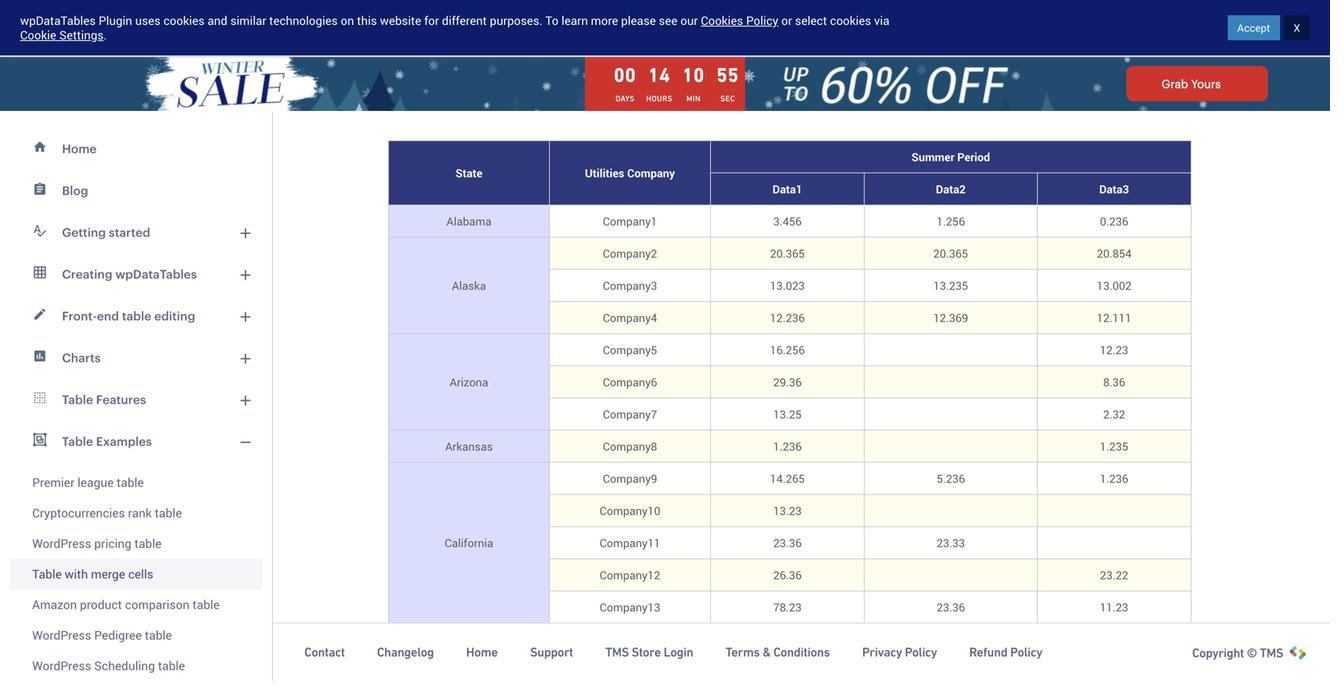 Task type: locate. For each thing, give the bounding box(es) containing it.
home link up "blog"
[[10, 128, 262, 170]]

wordpress up with
[[32, 536, 91, 552]]

wpdatatables inside wpdatatables plugin uses cookies and similar technologies on this website for different purposes. to learn more please see our cookies policy or select cookies via cookie settings .
[[20, 12, 96, 29]]

2 cookies from the left
[[830, 12, 871, 29]]

cryptocurrencies rank table link
[[10, 498, 262, 529]]

yours
[[1191, 77, 1221, 90]]

0 horizontal spatial 1.236
[[773, 439, 802, 455]]

example
[[645, 54, 688, 69], [732, 54, 775, 69], [819, 54, 863, 69], [907, 54, 950, 69]]

20.365 down 1.256
[[933, 246, 968, 261]]

356.23
[[770, 632, 805, 648]]

creating wpdatatables
[[62, 267, 197, 281]]

table left with
[[32, 566, 62, 583]]

cryptocurrencies rank table
[[32, 505, 182, 522]]

data3
[[1099, 182, 1129, 197]]

Search form search field
[[339, 17, 878, 39]]

plugin
[[99, 12, 132, 29]]

156.236
[[930, 632, 971, 648]]

1 horizontal spatial tms
[[1260, 647, 1283, 661]]

purposes.
[[490, 12, 542, 29]]

policy left or
[[746, 12, 778, 29]]

table down charts
[[62, 393, 93, 407]]

data2
[[936, 182, 966, 197]]

creating wpdatatables link
[[10, 254, 262, 295]]

0 horizontal spatial cookies
[[163, 12, 205, 29]]

tms right ©
[[1260, 647, 1283, 661]]

1 horizontal spatial 1.236
[[1100, 471, 1128, 487]]

wpdatatables
[[20, 12, 96, 29], [115, 267, 197, 281]]

policy
[[746, 12, 778, 29], [905, 646, 937, 660], [1010, 646, 1042, 660]]

table for league
[[117, 475, 144, 491]]

different
[[442, 12, 487, 29]]

3 wordpress from the top
[[32, 658, 91, 675]]

1 vertical spatial wordpress
[[32, 628, 91, 644]]

pricing
[[94, 536, 131, 552]]

23.36 up 156.236
[[937, 600, 965, 616]]

scheduling
[[94, 658, 155, 675]]

front-
[[62, 309, 97, 323]]

wpdatatables - tables and charts manager wordpress plugin image
[[16, 14, 170, 43]]

.
[[104, 27, 107, 43]]

period
[[957, 149, 990, 165]]

55
[[717, 64, 739, 86]]

23.36 down the '13.23' at the bottom of page
[[773, 536, 802, 551]]

tms left store
[[605, 646, 629, 660]]

home up "blog"
[[62, 142, 97, 156]]

get
[[1211, 20, 1228, 36]]

cookies left 'via'
[[830, 12, 871, 29]]

table down comparison
[[145, 628, 172, 644]]

1 vertical spatial 1.236
[[1100, 471, 1128, 487]]

tms
[[605, 646, 629, 660], [1260, 647, 1283, 661]]

example left 1
[[645, 54, 688, 69]]

select
[[795, 12, 827, 29]]

policy right refund
[[1010, 646, 1042, 660]]

utilities company
[[585, 165, 675, 181]]

table right end
[[122, 309, 151, 323]]

tms store login
[[605, 646, 693, 660]]

blog
[[62, 184, 88, 198]]

wpdatatables left .
[[20, 12, 96, 29]]

table
[[122, 309, 151, 323], [117, 475, 144, 491], [155, 505, 182, 522], [134, 536, 162, 552], [193, 597, 220, 614], [145, 628, 172, 644], [158, 658, 185, 675]]

x button
[[1284, 15, 1310, 40]]

table with merge cells
[[32, 566, 153, 583]]

wordpress scheduling table
[[32, 658, 185, 675]]

0 horizontal spatial home link
[[10, 128, 262, 170]]

company
[[627, 165, 675, 181]]

charts
[[62, 351, 101, 365]]

table down wordpress pedigree table link at the bottom left of page
[[158, 658, 185, 675]]

terms & conditions
[[726, 646, 830, 660]]

1 vertical spatial home link
[[466, 645, 498, 661]]

table up 'cells'
[[134, 536, 162, 552]]

1 wordpress from the top
[[32, 536, 91, 552]]

13.002
[[1097, 278, 1132, 293]]

privacy policy link
[[862, 645, 937, 661]]

changelog link
[[377, 645, 434, 661]]

table for rank
[[155, 505, 182, 522]]

example 4
[[907, 54, 959, 69]]

example 1
[[645, 54, 697, 69]]

0 vertical spatial home
[[62, 142, 97, 156]]

alabama
[[447, 214, 491, 229]]

company11
[[600, 536, 660, 551]]

x
[[1294, 21, 1300, 35]]

0 horizontal spatial 20.365
[[770, 246, 805, 261]]

home left support at the bottom
[[466, 646, 498, 660]]

home link left support at the bottom
[[466, 645, 498, 661]]

2 horizontal spatial policy
[[1010, 646, 1042, 660]]

1.236 down 13.25
[[773, 439, 802, 455]]

1 horizontal spatial 20.365
[[933, 246, 968, 261]]

23.36
[[773, 536, 802, 551], [937, 600, 965, 616]]

company3
[[603, 278, 657, 293]]

0 vertical spatial table
[[62, 393, 93, 407]]

2 vertical spatial wordpress
[[32, 658, 91, 675]]

premier
[[32, 475, 74, 491]]

example 2
[[732, 54, 785, 69]]

23.22
[[1100, 568, 1128, 583]]

table up cryptocurrencies rank table link
[[117, 475, 144, 491]]

amazon product comparison table link
[[10, 590, 262, 621]]

0 vertical spatial 1.236
[[773, 439, 802, 455]]

1 horizontal spatial cookies
[[830, 12, 871, 29]]

cookies left and in the left of the page
[[163, 12, 205, 29]]

1 horizontal spatial policy
[[905, 646, 937, 660]]

table for pricing
[[134, 536, 162, 552]]

policy inside wpdatatables plugin uses cookies and similar technologies on this website for different purposes. to learn more please see our cookies policy or select cookies via cookie settings .
[[746, 12, 778, 29]]

editing
[[154, 309, 195, 323]]

1 example from the left
[[645, 54, 688, 69]]

3 example from the left
[[819, 54, 863, 69]]

2 wordpress from the top
[[32, 628, 91, 644]]

example left 2 at the top right of the page
[[732, 54, 775, 69]]

see
[[659, 12, 678, 29]]

13.023
[[770, 278, 805, 293]]

comparison
[[125, 597, 190, 614]]

©
[[1247, 647, 1257, 661]]

0 horizontal spatial 23.36
[[773, 536, 802, 551]]

table up "premier league table"
[[62, 435, 93, 449]]

1 vertical spatial table
[[62, 435, 93, 449]]

1 vertical spatial 23.36
[[937, 600, 965, 616]]

3.456
[[773, 214, 802, 229]]

1.236 down the 1.235
[[1100, 471, 1128, 487]]

1 horizontal spatial wpdatatables
[[115, 267, 197, 281]]

charts link
[[10, 337, 262, 379]]

0 horizontal spatial policy
[[746, 12, 778, 29]]

table examples link
[[10, 421, 262, 463]]

our
[[680, 12, 698, 29]]

example inside 'link'
[[819, 54, 863, 69]]

company8
[[603, 439, 657, 455]]

getting
[[62, 225, 106, 240]]

1 cookies from the left
[[163, 12, 205, 29]]

days
[[616, 94, 635, 103]]

1.235
[[1100, 439, 1128, 455]]

arkansas
[[445, 439, 493, 455]]

example for example 3
[[819, 54, 863, 69]]

wpdatatables up 'editing'
[[115, 267, 197, 281]]

0 horizontal spatial home
[[62, 142, 97, 156]]

terms & conditions link
[[726, 645, 830, 661]]

0 horizontal spatial wpdatatables
[[20, 12, 96, 29]]

table features
[[62, 393, 146, 407]]

20.365 down 3.456 in the right top of the page
[[770, 246, 805, 261]]

1.236
[[773, 439, 802, 455], [1100, 471, 1128, 487]]

wordpress pedigree table
[[32, 628, 172, 644]]

example left 4
[[907, 54, 950, 69]]

13.23
[[773, 504, 802, 519]]

terms
[[726, 646, 760, 660]]

4 example from the left
[[907, 54, 950, 69]]

cryptocurrencies
[[32, 505, 125, 522]]

website
[[380, 12, 421, 29]]

state
[[455, 165, 483, 181]]

wordpress
[[32, 536, 91, 552], [32, 628, 91, 644], [32, 658, 91, 675]]

company2
[[603, 246, 657, 261]]

1 horizontal spatial 23.36
[[937, 600, 965, 616]]

company6
[[603, 375, 657, 390]]

wordpress down wordpress pedigree table
[[32, 658, 91, 675]]

2 example from the left
[[732, 54, 775, 69]]

example left 3
[[819, 54, 863, 69]]

13.235
[[933, 278, 968, 293]]

policy right privacy
[[905, 646, 937, 660]]

12.23
[[1100, 343, 1128, 358]]

table right rank
[[155, 505, 182, 522]]

0 vertical spatial wpdatatables
[[20, 12, 96, 29]]

refund policy link
[[969, 645, 1042, 661]]

20.365
[[770, 246, 805, 261], [933, 246, 968, 261]]

2 20.365 from the left
[[933, 246, 968, 261]]

learn
[[562, 12, 588, 29]]

2 vertical spatial table
[[32, 566, 62, 583]]

1 horizontal spatial home
[[466, 646, 498, 660]]

wordpress down amazon
[[32, 628, 91, 644]]

0 vertical spatial wordpress
[[32, 536, 91, 552]]



Task type: vqa. For each thing, say whether or not it's contained in the screenshot.


Task type: describe. For each thing, give the bounding box(es) containing it.
company5
[[603, 343, 657, 358]]

examples
[[96, 435, 152, 449]]

example for example 2
[[732, 54, 775, 69]]

12.236
[[770, 310, 805, 326]]

company9
[[603, 471, 657, 487]]

table right comparison
[[193, 597, 220, 614]]

29.36
[[773, 375, 802, 390]]

premier league table link
[[10, 463, 262, 498]]

arizona
[[450, 375, 488, 390]]

1 vertical spatial home
[[466, 646, 498, 660]]

policy for privacy policy
[[905, 646, 937, 660]]

wordpress pricing table
[[32, 536, 162, 552]]

total:
[[674, 632, 702, 648]]

grab
[[1162, 77, 1188, 90]]

cells
[[128, 566, 153, 583]]

20.854
[[1097, 246, 1132, 261]]

cookie
[[20, 27, 56, 43]]

table for end
[[122, 309, 151, 323]]

table features link
[[10, 379, 262, 421]]

8.36
[[1103, 375, 1125, 390]]

0 vertical spatial home link
[[10, 128, 262, 170]]

on
[[341, 12, 354, 29]]

data1
[[773, 182, 802, 197]]

this
[[357, 12, 377, 29]]

table for table examples
[[62, 435, 93, 449]]

amazon
[[32, 597, 77, 614]]

for
[[424, 12, 439, 29]]

uses
[[135, 12, 160, 29]]

table for table features
[[62, 393, 93, 407]]

company12
[[600, 568, 660, 583]]

12.111
[[1097, 310, 1132, 326]]

wordpress for wordpress pedigree table
[[32, 628, 91, 644]]

1.256
[[937, 214, 965, 229]]

example for example 1
[[645, 54, 688, 69]]

company10
[[600, 504, 660, 519]]

alaska
[[452, 278, 486, 293]]

1 20.365 from the left
[[770, 246, 805, 261]]

13.25
[[773, 407, 802, 422]]

product
[[80, 597, 122, 614]]

privacy
[[862, 646, 902, 660]]

support
[[530, 646, 573, 660]]

&
[[763, 646, 771, 660]]

to
[[545, 12, 559, 29]]

wordpress for wordpress scheduling table
[[32, 658, 91, 675]]

26.36
[[773, 568, 802, 583]]

16.256
[[770, 343, 805, 358]]

premier league table
[[32, 475, 144, 491]]

5.236
[[937, 471, 965, 487]]

00
[[614, 64, 636, 86]]

11.23
[[1100, 600, 1128, 616]]

3
[[866, 54, 872, 69]]

table for table with merge cells
[[32, 566, 62, 583]]

1 horizontal spatial home link
[[466, 645, 498, 661]]

changelog
[[377, 646, 434, 660]]

league
[[77, 475, 114, 491]]

company7
[[603, 407, 657, 422]]

example for example 4
[[907, 54, 950, 69]]

policy for refund policy
[[1010, 646, 1042, 660]]

end
[[97, 309, 119, 323]]

started
[[109, 225, 150, 240]]

14
[[648, 64, 671, 86]]

14.265
[[770, 471, 805, 487]]

grab yours
[[1162, 77, 1221, 90]]

table for scheduling
[[158, 658, 185, 675]]

conditions
[[773, 646, 830, 660]]

utilities
[[585, 165, 624, 181]]

0.236
[[1100, 214, 1128, 229]]

more
[[591, 12, 618, 29]]

getting started
[[62, 225, 150, 240]]

1 vertical spatial wpdatatables
[[115, 267, 197, 281]]

privacy policy
[[862, 646, 937, 660]]

cookies
[[701, 12, 743, 29]]

accept button
[[1228, 15, 1280, 40]]

company1
[[603, 214, 657, 229]]

similar
[[230, 12, 266, 29]]

accept
[[1237, 21, 1270, 35]]

copyright
[[1192, 647, 1244, 661]]

table for pedigree
[[145, 628, 172, 644]]

blog link
[[10, 170, 262, 212]]

0 horizontal spatial tms
[[605, 646, 629, 660]]

refund policy
[[969, 646, 1042, 660]]

contact
[[304, 646, 345, 660]]

0 vertical spatial 23.36
[[773, 536, 802, 551]]

example 3
[[819, 54, 872, 69]]

store
[[632, 646, 661, 660]]

get started link
[[1165, 9, 1314, 48]]

example 1 link
[[628, 41, 714, 82]]

please
[[621, 12, 656, 29]]

creating
[[62, 267, 112, 281]]

wordpress for wordpress pricing table
[[32, 536, 91, 552]]



